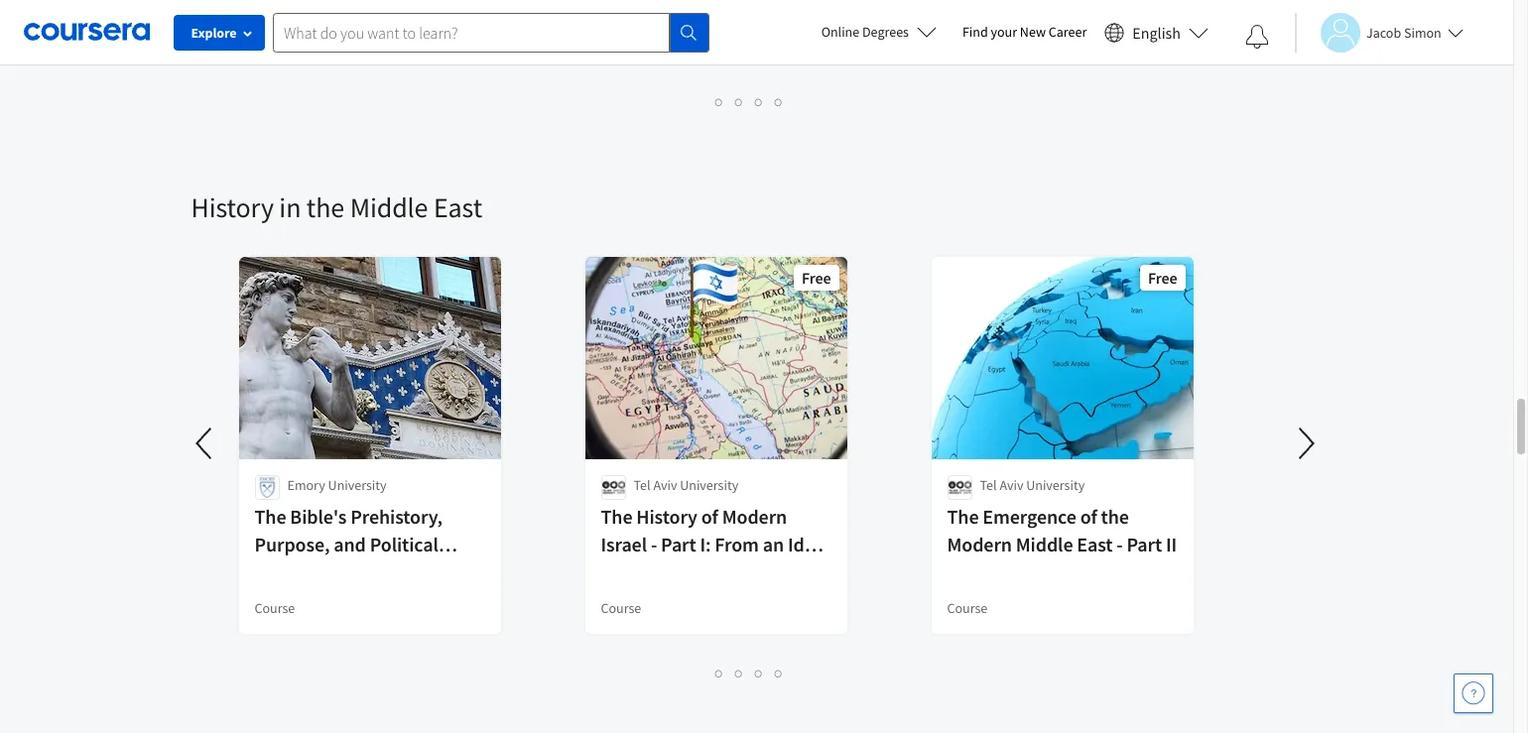 Task type: describe. For each thing, give the bounding box(es) containing it.
2 course link from the left
[[930, 0, 1196, 65]]

find your new career
[[963, 23, 1087, 41]]

history in the middle east
[[191, 190, 482, 225]]

- inside the emergence of the modern middle east - part ii
[[1117, 532, 1123, 557]]

1 list from the top
[[241, 90, 1258, 113]]

1 button for 3 button for second 4 button
[[710, 662, 730, 685]]

0 vertical spatial east
[[434, 190, 482, 225]]

tel aviv university image
[[601, 475, 626, 500]]

career
[[1049, 23, 1087, 41]]

online degrees
[[822, 23, 909, 41]]

4 for second 4 button
[[775, 664, 783, 683]]

next slide image
[[1283, 420, 1331, 468]]

3 for second 4 button
[[755, 664, 763, 683]]

in
[[279, 190, 301, 225]]

3 button for second 4 button
[[749, 662, 769, 685]]

3 for 1st 4 button from the top of the page
[[755, 92, 763, 111]]

university for the history of modern israel - part i: from an idea to a state
[[680, 476, 739, 494]]

2 for 3 button for 1st 4 button from the top of the page
[[736, 92, 743, 111]]

0 vertical spatial history
[[191, 190, 274, 225]]

tel for emergence
[[980, 476, 997, 494]]

the history of modern israel - part i: from an idea to a state
[[601, 504, 825, 585]]

the bible's prehistory, purpose, and political future
[[255, 504, 443, 585]]

coursera image
[[24, 16, 150, 48]]

new
[[1020, 23, 1046, 41]]

part inside the emergence of the modern middle east - part ii
[[1127, 532, 1162, 557]]

history inside the history of modern israel - part i: from an idea to a state
[[637, 504, 698, 529]]

2 for 3 button for second 4 button
[[736, 664, 743, 683]]

east inside the emergence of the modern middle east - part ii
[[1077, 532, 1113, 557]]

your
[[991, 23, 1018, 41]]

course for the emergence of the modern middle east - part ii
[[947, 600, 988, 617]]

the inside the emergence of the modern middle east - part ii
[[1101, 504, 1129, 529]]

- inside the history of modern israel - part i: from an idea to a state
[[651, 532, 657, 557]]

the for the history of modern israel - part i: from an idea to a state
[[601, 504, 633, 529]]

bible's
[[290, 504, 347, 529]]

emergence
[[983, 504, 1077, 529]]

online degrees button
[[806, 10, 953, 54]]

2 button for 1 button inside history in the middle east carousel element
[[730, 662, 749, 685]]

show notifications image
[[1246, 25, 1270, 49]]

university for the emergence of the modern middle east - part ii
[[1027, 476, 1085, 494]]

explore
[[191, 24, 237, 42]]

tel for history
[[634, 476, 651, 494]]

english button
[[1097, 0, 1217, 65]]

tel aviv university for emergence
[[980, 476, 1085, 494]]

history in the middle east carousel element
[[181, 130, 1331, 702]]

find
[[963, 23, 988, 41]]

free for the emergence of the modern middle east - part ii
[[1148, 268, 1178, 288]]

3 button for 1st 4 button from the top of the page
[[749, 90, 769, 113]]

1 4 button from the top
[[769, 90, 789, 113]]

state
[[636, 560, 680, 585]]

1 inside history in the middle east carousel element
[[716, 664, 724, 683]]

jacob
[[1367, 23, 1402, 41]]

2 4 button from the top
[[769, 662, 789, 685]]



Task type: vqa. For each thing, say whether or not it's contained in the screenshot.
1st 1 from the top of the page
yes



Task type: locate. For each thing, give the bounding box(es) containing it.
list inside history in the middle east carousel element
[[241, 662, 1258, 685]]

an
[[763, 532, 784, 557]]

middle inside the emergence of the modern middle east - part ii
[[1016, 532, 1073, 557]]

middle right the in
[[350, 190, 428, 225]]

2 the from the left
[[601, 504, 633, 529]]

chevron down image
[[76, 30, 90, 44]]

0 vertical spatial the
[[307, 190, 345, 225]]

2 aviv from the left
[[1000, 476, 1024, 494]]

free
[[802, 268, 831, 288], [1148, 268, 1178, 288]]

1 2 from the top
[[736, 92, 743, 111]]

jacob simon
[[1367, 23, 1442, 41]]

2 2 from the top
[[736, 664, 743, 683]]

1 vertical spatial the
[[1101, 504, 1129, 529]]

to
[[601, 560, 619, 585]]

2 horizontal spatial university
[[1027, 476, 1085, 494]]

0 horizontal spatial aviv
[[654, 476, 677, 494]]

emory university image
[[255, 475, 279, 500]]

1 vertical spatial list
[[241, 662, 1258, 685]]

future
[[255, 560, 310, 585]]

4 button
[[769, 90, 789, 113], [769, 662, 789, 685]]

0 horizontal spatial part
[[661, 532, 696, 557]]

1 3 button from the top
[[749, 90, 769, 113]]

1 horizontal spatial the
[[601, 504, 633, 529]]

1 horizontal spatial aviv
[[1000, 476, 1024, 494]]

tel right tel aviv university image
[[980, 476, 997, 494]]

middle
[[350, 190, 428, 225], [1016, 532, 1073, 557]]

1 horizontal spatial modern
[[947, 532, 1012, 557]]

1 horizontal spatial free
[[1148, 268, 1178, 288]]

1 vertical spatial 4
[[775, 664, 783, 683]]

2 3 from the top
[[755, 664, 763, 683]]

aviv
[[654, 476, 677, 494], [1000, 476, 1024, 494]]

course
[[255, 28, 295, 46], [947, 28, 988, 46], [255, 600, 295, 617], [601, 600, 642, 617], [947, 600, 988, 617]]

1 course link from the left
[[237, 0, 503, 65]]

1 button
[[710, 90, 730, 113], [710, 662, 730, 685]]

2 button for 1 button associated with 3 button for 1st 4 button from the top of the page
[[730, 90, 749, 113]]

university
[[328, 476, 387, 494], [680, 476, 739, 494], [1027, 476, 1085, 494]]

prehistory,
[[351, 504, 443, 529]]

a
[[622, 560, 633, 585]]

1 aviv from the left
[[654, 476, 677, 494]]

0 horizontal spatial tel aviv university
[[634, 476, 739, 494]]

- left the ii
[[1117, 532, 1123, 557]]

from
[[715, 532, 759, 557]]

of
[[702, 504, 719, 529], [1081, 504, 1098, 529]]

the down emory university icon
[[255, 504, 286, 529]]

the
[[307, 190, 345, 225], [1101, 504, 1129, 529]]

2
[[736, 92, 743, 111], [736, 664, 743, 683]]

of up i:
[[702, 504, 719, 529]]

ii
[[1166, 532, 1177, 557]]

2 tel from the left
[[980, 476, 997, 494]]

modern up from
[[722, 504, 787, 529]]

part left i:
[[661, 532, 696, 557]]

modern
[[722, 504, 787, 529], [947, 532, 1012, 557]]

the up israel
[[601, 504, 633, 529]]

modern inside the emergence of the modern middle east - part ii
[[947, 532, 1012, 557]]

2 - from the left
[[1117, 532, 1123, 557]]

1 free from the left
[[802, 268, 831, 288]]

university up the bible's
[[328, 476, 387, 494]]

emory
[[287, 476, 325, 494]]

1 vertical spatial 3 button
[[749, 662, 769, 685]]

purpose,
[[255, 532, 330, 557]]

explore button
[[174, 15, 265, 51]]

1 vertical spatial 2 button
[[730, 662, 749, 685]]

2 list from the top
[[241, 662, 1258, 685]]

the right the in
[[307, 190, 345, 225]]

2 inside history in the middle east carousel element
[[736, 664, 743, 683]]

israel
[[601, 532, 647, 557]]

help center image
[[1462, 682, 1486, 706]]

1 horizontal spatial -
[[1117, 532, 1123, 557]]

2 horizontal spatial the
[[947, 504, 979, 529]]

1 part from the left
[[661, 532, 696, 557]]

0 vertical spatial modern
[[722, 504, 787, 529]]

jacob simon button
[[1295, 12, 1464, 52]]

simon
[[1405, 23, 1442, 41]]

2 button inside history in the middle east carousel element
[[730, 662, 749, 685]]

the inside the history of modern israel - part i: from an idea to a state
[[601, 504, 633, 529]]

free for the history of modern israel - part i: from an idea to a state
[[802, 268, 831, 288]]

1 vertical spatial 3
[[755, 664, 763, 683]]

of inside the emergence of the modern middle east - part ii
[[1081, 504, 1098, 529]]

1 - from the left
[[651, 532, 657, 557]]

2 part from the left
[[1127, 532, 1162, 557]]

political
[[370, 532, 439, 557]]

1 the from the left
[[255, 504, 286, 529]]

1 4 from the top
[[775, 92, 783, 111]]

1 horizontal spatial history
[[637, 504, 698, 529]]

2 button
[[730, 90, 749, 113], [730, 662, 749, 685]]

2 1 button from the top
[[710, 662, 730, 685]]

0 vertical spatial middle
[[350, 190, 428, 225]]

0 vertical spatial 2 button
[[730, 90, 749, 113]]

tel aviv university up the emergence
[[980, 476, 1085, 494]]

of for modern
[[702, 504, 719, 529]]

2 3 button from the top
[[749, 662, 769, 685]]

0 vertical spatial 4
[[775, 92, 783, 111]]

0 horizontal spatial of
[[702, 504, 719, 529]]

emory university
[[287, 476, 387, 494]]

list
[[241, 90, 1258, 113], [241, 662, 1258, 685]]

1 horizontal spatial of
[[1081, 504, 1098, 529]]

- up state at the left bottom of the page
[[651, 532, 657, 557]]

degrees
[[863, 23, 909, 41]]

4 for 1st 4 button from the top of the page
[[775, 92, 783, 111]]

1 3 from the top
[[755, 92, 763, 111]]

aviv right tel aviv university icon
[[654, 476, 677, 494]]

1 vertical spatial 1 button
[[710, 662, 730, 685]]

tel aviv university image
[[947, 475, 972, 500]]

modern inside the history of modern israel - part i: from an idea to a state
[[722, 504, 787, 529]]

0 vertical spatial list
[[241, 90, 1258, 113]]

1 horizontal spatial tel aviv university
[[980, 476, 1085, 494]]

3 university from the left
[[1027, 476, 1085, 494]]

part inside the history of modern israel - part i: from an idea to a state
[[661, 532, 696, 557]]

the
[[255, 504, 286, 529], [601, 504, 633, 529], [947, 504, 979, 529]]

tel aviv university
[[634, 476, 739, 494], [980, 476, 1085, 494]]

course link
[[237, 0, 503, 65], [930, 0, 1196, 65]]

the down tel aviv university image
[[947, 504, 979, 529]]

2 free from the left
[[1148, 268, 1178, 288]]

None search field
[[273, 12, 710, 52]]

3 button
[[749, 90, 769, 113], [749, 662, 769, 685]]

1 vertical spatial east
[[1077, 532, 1113, 557]]

the for the bible's prehistory, purpose, and political future
[[255, 504, 286, 529]]

3 the from the left
[[947, 504, 979, 529]]

history
[[191, 190, 274, 225], [637, 504, 698, 529]]

2 tel aviv university from the left
[[980, 476, 1085, 494]]

1 button for 3 button for 1st 4 button from the top of the page
[[710, 90, 730, 113]]

1 vertical spatial 4 button
[[769, 662, 789, 685]]

1 1 button from the top
[[710, 90, 730, 113]]

0 vertical spatial 3 button
[[749, 90, 769, 113]]

1 horizontal spatial university
[[680, 476, 739, 494]]

part
[[661, 532, 696, 557], [1127, 532, 1162, 557]]

the inside the emergence of the modern middle east - part ii
[[947, 504, 979, 529]]

online
[[822, 23, 860, 41]]

i:
[[700, 532, 711, 557]]

tel right tel aviv university icon
[[634, 476, 651, 494]]

1 button inside history in the middle east carousel element
[[710, 662, 730, 685]]

previous slide image
[[181, 420, 229, 468]]

of inside the history of modern israel - part i: from an idea to a state
[[702, 504, 719, 529]]

history up israel
[[637, 504, 698, 529]]

course for the history of modern israel - part i: from an idea to a state
[[601, 600, 642, 617]]

1 vertical spatial 1
[[716, 664, 724, 683]]

0 horizontal spatial course link
[[237, 0, 503, 65]]

2 4 from the top
[[775, 664, 783, 683]]

What do you want to learn? text field
[[273, 12, 670, 52]]

0 vertical spatial 4 button
[[769, 90, 789, 113]]

1 vertical spatial history
[[637, 504, 698, 529]]

0 vertical spatial 2
[[736, 92, 743, 111]]

aviv for emergence
[[1000, 476, 1024, 494]]

english
[[1133, 22, 1181, 42]]

idea
[[788, 532, 825, 557]]

2 university from the left
[[680, 476, 739, 494]]

1
[[716, 92, 724, 111], [716, 664, 724, 683]]

2 1 from the top
[[716, 664, 724, 683]]

0 horizontal spatial -
[[651, 532, 657, 557]]

1 horizontal spatial course link
[[930, 0, 1196, 65]]

university up the history of modern israel - part i: from an idea to a state
[[680, 476, 739, 494]]

middle down the emergence
[[1016, 532, 1073, 557]]

1 tel from the left
[[634, 476, 651, 494]]

of right the emergence
[[1081, 504, 1098, 529]]

1 horizontal spatial east
[[1077, 532, 1113, 557]]

1 tel aviv university from the left
[[634, 476, 739, 494]]

0 vertical spatial 1
[[716, 92, 724, 111]]

the for the emergence of the modern middle east - part ii
[[947, 504, 979, 529]]

4
[[775, 92, 783, 111], [775, 664, 783, 683]]

2 of from the left
[[1081, 504, 1098, 529]]

course for the bible's prehistory, purpose, and political future
[[255, 600, 295, 617]]

the inside the bible's prehistory, purpose, and political future
[[255, 504, 286, 529]]

tel aviv university for history
[[634, 476, 739, 494]]

0 horizontal spatial modern
[[722, 504, 787, 529]]

the right the emergence
[[1101, 504, 1129, 529]]

0 vertical spatial 3
[[755, 92, 763, 111]]

1 1 from the top
[[716, 92, 724, 111]]

1 horizontal spatial part
[[1127, 532, 1162, 557]]

0 horizontal spatial tel
[[634, 476, 651, 494]]

0 horizontal spatial the
[[307, 190, 345, 225]]

1 vertical spatial 2
[[736, 664, 743, 683]]

0 vertical spatial 1 button
[[710, 90, 730, 113]]

3 inside history in the middle east carousel element
[[755, 664, 763, 683]]

history left the in
[[191, 190, 274, 225]]

0 horizontal spatial university
[[328, 476, 387, 494]]

find your new career link
[[953, 20, 1097, 45]]

modern down the emergence
[[947, 532, 1012, 557]]

0 horizontal spatial east
[[434, 190, 482, 225]]

university up the emergence
[[1027, 476, 1085, 494]]

0 horizontal spatial history
[[191, 190, 274, 225]]

aviv up the emergence
[[1000, 476, 1024, 494]]

0 horizontal spatial free
[[802, 268, 831, 288]]

1 horizontal spatial middle
[[1016, 532, 1073, 557]]

part left the ii
[[1127, 532, 1162, 557]]

3
[[755, 92, 763, 111], [755, 664, 763, 683]]

the emergence of the modern middle east - part ii
[[947, 504, 1177, 557]]

1 of from the left
[[702, 504, 719, 529]]

and
[[334, 532, 366, 557]]

0 horizontal spatial the
[[255, 504, 286, 529]]

4 inside history in the middle east carousel element
[[775, 664, 783, 683]]

east
[[434, 190, 482, 225], [1077, 532, 1113, 557]]

tel aviv university up i:
[[634, 476, 739, 494]]

2 2 button from the top
[[730, 662, 749, 685]]

1 university from the left
[[328, 476, 387, 494]]

-
[[651, 532, 657, 557], [1117, 532, 1123, 557]]

0 horizontal spatial middle
[[350, 190, 428, 225]]

1 horizontal spatial the
[[1101, 504, 1129, 529]]

1 vertical spatial modern
[[947, 532, 1012, 557]]

aviv for history
[[654, 476, 677, 494]]

tel
[[634, 476, 651, 494], [980, 476, 997, 494]]

1 2 button from the top
[[730, 90, 749, 113]]

of for the
[[1081, 504, 1098, 529]]

1 horizontal spatial tel
[[980, 476, 997, 494]]

1 vertical spatial middle
[[1016, 532, 1073, 557]]



